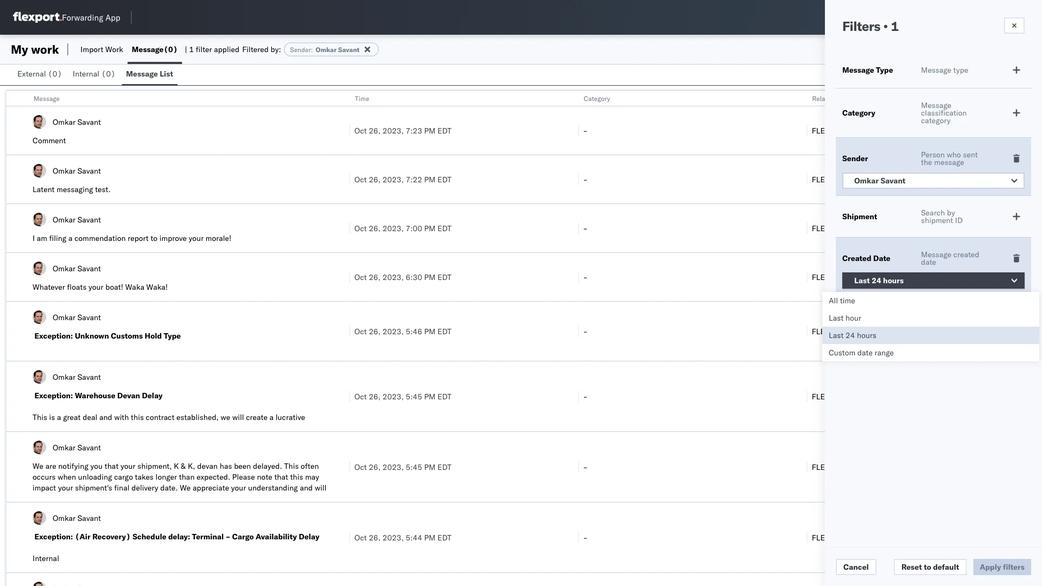 Task type: vqa. For each thing, say whether or not it's contained in the screenshot.
'BOL'
no



Task type: describe. For each thing, give the bounding box(es) containing it.
work
[[105, 45, 123, 54]]

deal
[[83, 412, 97, 422]]

with inside the "this is a great deal and with this contract established, we will create a lucrative partnership."
[[114, 412, 129, 422]]

exception: for exception: (air recovery) schedule delay: terminal - cargo availability delay
[[34, 532, 73, 541]]

this inside "we are notifying you that your shipment, k & k, devan has been delayed. this often occurs when unloading cargo takes longer than expected. please note that this may impact your shipment's final delivery date. we appreciate your understanding and will update you with the status of your shipment as soon as possible."
[[284, 461, 299, 471]]

and inside "we are notifying you that your shipment, k & k, devan has been delayed. this often occurs when unloading cargo takes longer than expected. please note that this may impact your shipment's final delivery date. we appreciate your understanding and will update you with the status of your shipment as soon as possible."
[[300, 483, 313, 493]]

oct 26, 2023, 7:00 pm edt
[[354, 223, 451, 233]]

oct 26, 2023, 5:44 pm edt
[[354, 533, 451, 542]]

import work
[[81, 45, 123, 54]]

message for message
[[34, 94, 60, 102]]

edt for whatever
[[438, 272, 451, 282]]

sender : omkar savant
[[290, 45, 360, 53]]

0 vertical spatial to
[[151, 233, 157, 243]]

of
[[126, 494, 133, 503]]

is
[[49, 412, 55, 422]]

oct 26, 2023, 5:46 pm edt
[[354, 326, 451, 336]]

1854269
[[835, 223, 868, 233]]

2023, for i
[[383, 223, 404, 233]]

internal for internal
[[33, 554, 59, 563]]

1 horizontal spatial a
[[68, 233, 72, 243]]

0 vertical spatial you
[[90, 461, 103, 471]]

omkar savant for latent
[[53, 166, 101, 175]]

2023, for we
[[383, 462, 404, 472]]

shipment,
[[137, 461, 172, 471]]

0 vertical spatial that
[[105, 461, 119, 471]]

partnership.
[[33, 423, 75, 433]]

category
[[921, 116, 951, 125]]

- for exception:
[[583, 326, 588, 336]]

omkar savant for i
[[53, 215, 101, 224]]

may
[[305, 472, 319, 482]]

flex- 458574 for oct 26, 2023, 7:22 pm edt
[[812, 174, 863, 184]]

classification
[[921, 108, 967, 118]]

6 oct from the top
[[354, 392, 367, 401]]

possible.
[[224, 494, 255, 503]]

omkar savant for exception:
[[53, 312, 101, 322]]

comment
[[33, 136, 66, 145]]

reset to default
[[901, 562, 959, 572]]

applied
[[214, 45, 239, 54]]

1 vertical spatial last
[[829, 313, 844, 323]]

8 2023, from the top
[[383, 533, 404, 542]]

this inside the "this is a great deal and with this contract established, we will create a lucrative partnership."
[[33, 412, 47, 422]]

0 horizontal spatial a
[[57, 412, 61, 422]]

hold
[[145, 331, 162, 341]]

1 horizontal spatial category
[[842, 108, 875, 118]]

omkar up comment
[[53, 117, 76, 126]]

notifying
[[58, 461, 88, 471]]

shipment
[[842, 212, 877, 221]]

26, for latent
[[369, 174, 381, 184]]

omkar down floats
[[53, 312, 76, 322]]

1 oct 26, 2023, 5:45 pm edt from the top
[[354, 392, 451, 401]]

6 flex- from the top
[[812, 392, 835, 401]]

- for comment
[[583, 126, 588, 135]]

hour
[[846, 313, 861, 323]]

message list button
[[122, 64, 177, 85]]

oct 26, 2023, 7:23 pm edt
[[354, 126, 451, 135]]

date.
[[160, 483, 178, 493]]

oct for latent
[[354, 174, 367, 184]]

created
[[953, 250, 979, 259]]

whatever
[[33, 282, 65, 292]]

delayed.
[[253, 461, 282, 471]]

1 vertical spatial you
[[59, 494, 71, 503]]

reset
[[901, 562, 922, 572]]

shipment inside search by shipment id
[[921, 215, 953, 225]]

•
[[883, 18, 888, 34]]

2023, for exception:
[[383, 326, 404, 336]]

delivery
[[131, 483, 158, 493]]

hours inside button
[[883, 276, 904, 285]]

5:46
[[406, 326, 422, 336]]

cancel
[[843, 562, 869, 572]]

related
[[812, 94, 835, 102]]

oct for we
[[354, 462, 367, 472]]

message for message (0)
[[132, 45, 164, 54]]

sender for sender : omkar savant
[[290, 45, 311, 53]]

26, for whatever
[[369, 272, 381, 282]]

external
[[17, 69, 46, 78]]

2271801
[[835, 326, 868, 336]]

omkar savant for comment
[[53, 117, 101, 126]]

when
[[58, 472, 76, 482]]

last 24 hours button
[[842, 272, 1025, 289]]

date inside message created date
[[921, 257, 936, 267]]

floats
[[67, 282, 87, 292]]

created date
[[842, 253, 891, 263]]

soon
[[196, 494, 212, 503]]

26, for i
[[369, 223, 381, 233]]

cancel button
[[836, 559, 876, 575]]

1 flex- from the top
[[812, 126, 835, 135]]

forwarding app
[[62, 12, 120, 23]]

458574 for oct 26, 2023, 7:22 pm edt
[[835, 174, 863, 184]]

unloading
[[78, 472, 112, 482]]

26, for comment
[[369, 126, 381, 135]]

than
[[179, 472, 195, 482]]

range
[[875, 348, 894, 357]]

search by shipment id
[[921, 208, 963, 225]]

resize handle column header for category
[[794, 91, 807, 586]]

message type
[[921, 65, 968, 75]]

omkar savant for whatever
[[53, 264, 101, 273]]

this is a great deal and with this contract established, we will create a lucrative partnership.
[[33, 412, 305, 433]]

0 horizontal spatial date
[[857, 348, 873, 357]]

2 oct 26, 2023, 5:45 pm edt from the top
[[354, 462, 451, 472]]

exception: (air recovery) schedule delay: terminal - cargo availability delay
[[34, 532, 319, 541]]

pm for comment
[[424, 126, 436, 135]]

this inside "we are notifying you that your shipment, k & k, devan has been delayed. this often occurs when unloading cargo takes longer than expected. please note that this may impact your shipment's final delivery date. we appreciate your understanding and will update you with the status of your shipment as soon as possible."
[[290, 472, 303, 482]]

1 as from the left
[[186, 494, 194, 503]]

will inside "we are notifying you that your shipment, k & k, devan has been delayed. this often occurs when unloading cargo takes longer than expected. please note that this may impact your shipment's final delivery date. we appreciate your understanding and will update you with the status of your shipment as soon as possible."
[[315, 483, 327, 493]]

(0) for message (0)
[[164, 45, 178, 54]]

0 horizontal spatial 1
[[189, 45, 194, 54]]

terminal
[[192, 532, 224, 541]]

exception: for exception: warehouse devan delay
[[34, 391, 73, 400]]

last inside last 24 hours button
[[854, 276, 870, 285]]

1 vertical spatial last 24 hours
[[829, 331, 876, 340]]

oct 26, 2023, 6:30 pm edt
[[354, 272, 451, 282]]

&
[[181, 461, 186, 471]]

savant inside button
[[881, 176, 906, 185]]

flexport. image
[[13, 12, 62, 23]]

established,
[[176, 412, 219, 422]]

omkar savant for we
[[53, 443, 101, 452]]

3 flex- from the top
[[812, 223, 835, 233]]

1 vertical spatial delay
[[299, 532, 319, 541]]

exception: unknown customs hold type
[[34, 331, 181, 341]]

edt for we
[[438, 462, 451, 472]]

8 flex- from the top
[[812, 533, 835, 542]]

improve
[[159, 233, 187, 243]]

who
[[947, 150, 961, 159]]

internal (0) button
[[68, 64, 122, 85]]

5:44
[[406, 533, 422, 542]]

by
[[947, 208, 955, 217]]

message list
[[126, 69, 173, 78]]

my work
[[11, 42, 59, 57]]

1 horizontal spatial that
[[274, 472, 288, 482]]

lucrative
[[276, 412, 305, 422]]

2 5:45 from the top
[[406, 462, 422, 472]]

omkar up latent messaging test.
[[53, 166, 76, 175]]

filing
[[49, 233, 66, 243]]

omkar up notifying
[[53, 443, 76, 452]]

5 flex- from the top
[[812, 326, 835, 336]]

id
[[955, 215, 963, 225]]

has
[[220, 461, 232, 471]]

person
[[921, 150, 945, 159]]

cargo
[[114, 472, 133, 482]]

2 vertical spatial last
[[829, 331, 844, 340]]

omkar up floats
[[53, 264, 76, 273]]

edt for latent
[[438, 174, 451, 184]]

7 flex- from the top
[[812, 462, 835, 472]]

oct for comment
[[354, 126, 367, 135]]

external (0) button
[[13, 64, 68, 85]]

warehouse
[[75, 391, 115, 400]]

flex- 1366815
[[812, 272, 868, 282]]

occurs
[[33, 472, 56, 482]]

pm for whatever
[[424, 272, 436, 282]]

resize handle column header for related work item/shipment
[[1023, 91, 1036, 586]]

availability
[[256, 532, 297, 541]]

import work button
[[76, 35, 127, 64]]

exception: warehouse devan delay
[[34, 391, 163, 400]]

458574 for oct 26, 2023, 7:23 pm edt
[[835, 126, 863, 135]]

message classification category
[[921, 100, 967, 125]]

cargo
[[232, 532, 254, 541]]

flex- 458574 for oct 26, 2023, 7:23 pm edt
[[812, 126, 863, 135]]

devan
[[197, 461, 218, 471]]

k
[[174, 461, 179, 471]]

the inside person who sent the message
[[921, 157, 932, 167]]

0 vertical spatial type
[[876, 65, 893, 75]]



Task type: locate. For each thing, give the bounding box(es) containing it.
(0) left |
[[164, 45, 178, 54]]

item/shipment
[[852, 94, 897, 102]]

report
[[128, 233, 149, 243]]

this
[[33, 412, 47, 422], [284, 461, 299, 471]]

1 vertical spatial 1
[[189, 45, 194, 54]]

pm for latent
[[424, 174, 436, 184]]

1 right |
[[189, 45, 194, 54]]

1 horizontal spatial this
[[290, 472, 303, 482]]

6 edt from the top
[[438, 392, 451, 401]]

this
[[131, 412, 144, 422], [290, 472, 303, 482]]

1 flex- 458574 from the top
[[812, 126, 863, 135]]

1 vertical spatial category
[[842, 108, 875, 118]]

message
[[934, 157, 964, 167]]

3 resize handle column header from the left
[[794, 91, 807, 586]]

(air
[[75, 532, 91, 541]]

0 vertical spatial with
[[114, 412, 129, 422]]

your up the cargo on the left of the page
[[120, 461, 135, 471]]

0 horizontal spatial you
[[59, 494, 71, 503]]

as left soon in the bottom left of the page
[[186, 494, 194, 503]]

last up flex- 2271801
[[829, 313, 844, 323]]

0 vertical spatial last 24 hours
[[854, 276, 904, 285]]

0 horizontal spatial this
[[131, 412, 144, 422]]

1 pm from the top
[[424, 126, 436, 135]]

forwarding app link
[[13, 12, 120, 23]]

reset to default button
[[894, 559, 967, 575]]

great
[[63, 412, 81, 422]]

- for i
[[583, 223, 588, 233]]

26, for exception:
[[369, 326, 381, 336]]

0 vertical spatial will
[[232, 412, 244, 422]]

last 24 hours
[[854, 276, 904, 285], [829, 331, 876, 340]]

message inside message classification category
[[921, 100, 951, 110]]

1 exception: from the top
[[34, 331, 73, 341]]

message down external (0) button
[[34, 94, 60, 102]]

omkar savant up notifying
[[53, 443, 101, 452]]

omkar savant up shipment
[[854, 176, 906, 185]]

(0) for external (0)
[[48, 69, 62, 78]]

hours up custom date range
[[857, 331, 876, 340]]

5:45
[[406, 392, 422, 401], [406, 462, 422, 472]]

1 vertical spatial oct 26, 2023, 5:45 pm edt
[[354, 462, 451, 472]]

1 horizontal spatial as
[[214, 494, 222, 503]]

omkar up shipment
[[854, 176, 879, 185]]

1 horizontal spatial work
[[837, 94, 851, 102]]

0 horizontal spatial hours
[[857, 331, 876, 340]]

omkar up (air
[[53, 513, 76, 523]]

1 vertical spatial 24
[[846, 331, 855, 340]]

message (0)
[[132, 45, 178, 54]]

this left may
[[290, 472, 303, 482]]

pm for i
[[424, 223, 436, 233]]

1 vertical spatial internal
[[33, 554, 59, 563]]

0 vertical spatial last
[[854, 276, 870, 285]]

0 vertical spatial this
[[131, 412, 144, 422]]

0 horizontal spatial the
[[89, 494, 101, 503]]

been
[[234, 461, 251, 471]]

oct for i
[[354, 223, 367, 233]]

Search Shipments (/) text field
[[834, 9, 939, 26]]

1 horizontal spatial to
[[924, 562, 931, 572]]

omkar right ":"
[[316, 45, 337, 53]]

all
[[829, 296, 838, 305]]

1 vertical spatial with
[[73, 494, 87, 503]]

sender for sender
[[842, 154, 868, 163]]

(0) down the 'work'
[[101, 69, 115, 78]]

the inside "we are notifying you that your shipment, k & k, devan has been delayed. this often occurs when unloading cargo takes longer than expected. please note that this may impact your shipment's final delivery date. we appreciate your understanding and will update you with the status of your shipment as soon as possible."
[[89, 494, 101, 503]]

omkar up "filing"
[[53, 215, 76, 224]]

0 vertical spatial and
[[99, 412, 112, 422]]

7 edt from the top
[[438, 462, 451, 472]]

you right "update"
[[59, 494, 71, 503]]

exception: left (air
[[34, 532, 73, 541]]

message for message list
[[126, 69, 158, 78]]

24 down date
[[872, 276, 881, 285]]

message for message type
[[842, 65, 874, 75]]

internal for internal (0)
[[73, 69, 99, 78]]

that up understanding
[[274, 472, 288, 482]]

1 horizontal spatial internal
[[73, 69, 99, 78]]

message for message classification category
[[921, 100, 951, 110]]

to right reset
[[924, 562, 931, 572]]

3 exception: from the top
[[34, 532, 73, 541]]

| 1 filter applied filtered by:
[[185, 45, 281, 54]]

0 vertical spatial the
[[921, 157, 932, 167]]

- for whatever
[[583, 272, 588, 282]]

oct for exception:
[[354, 326, 367, 336]]

last
[[854, 276, 870, 285], [829, 313, 844, 323], [829, 331, 844, 340]]

0 vertical spatial date
[[921, 257, 936, 267]]

with
[[114, 412, 129, 422], [73, 494, 87, 503]]

2 458574 from the top
[[835, 174, 863, 184]]

you
[[90, 461, 103, 471], [59, 494, 71, 503]]

8 26, from the top
[[369, 533, 381, 542]]

internal inside button
[[73, 69, 99, 78]]

omkar savant up unknown
[[53, 312, 101, 322]]

2 oct from the top
[[354, 174, 367, 184]]

2023, for whatever
[[383, 272, 404, 282]]

flex- 2271801
[[812, 326, 868, 336]]

8 edt from the top
[[438, 533, 451, 542]]

1 5:45 from the top
[[406, 392, 422, 401]]

hours
[[883, 276, 904, 285], [857, 331, 876, 340]]

omkar savant up floats
[[53, 264, 101, 273]]

oct for whatever
[[354, 272, 367, 282]]

resize handle column header for time
[[565, 91, 578, 586]]

0 vertical spatial 24
[[872, 276, 881, 285]]

a right "filing"
[[68, 233, 72, 243]]

458574
[[835, 126, 863, 135], [835, 174, 863, 184]]

3 edt from the top
[[438, 223, 451, 233]]

test.
[[95, 185, 111, 194]]

omkar savant button
[[842, 173, 1025, 189]]

1 vertical spatial we
[[180, 483, 191, 493]]

custom date range
[[829, 348, 894, 357]]

0 horizontal spatial we
[[33, 461, 43, 471]]

work for my
[[31, 42, 59, 57]]

2 horizontal spatial a
[[270, 412, 274, 422]]

delay
[[142, 391, 163, 400], [299, 532, 319, 541]]

omkar inside omkar savant button
[[854, 176, 879, 185]]

message up the related work item/shipment
[[842, 65, 874, 75]]

1 horizontal spatial we
[[180, 483, 191, 493]]

1 26, from the top
[[369, 126, 381, 135]]

omkar savant up (air
[[53, 513, 101, 523]]

message up last 24 hours button
[[921, 250, 951, 259]]

oct
[[354, 126, 367, 135], [354, 174, 367, 184], [354, 223, 367, 233], [354, 272, 367, 282], [354, 326, 367, 336], [354, 392, 367, 401], [354, 462, 367, 472], [354, 533, 367, 542]]

and down may
[[300, 483, 313, 493]]

2 edt from the top
[[438, 174, 451, 184]]

(0) for internal (0)
[[101, 69, 115, 78]]

message inside button
[[126, 69, 158, 78]]

note
[[257, 472, 272, 482]]

takes
[[135, 472, 154, 482]]

shipment left id
[[921, 215, 953, 225]]

that
[[105, 461, 119, 471], [274, 472, 288, 482]]

as down appreciate
[[214, 494, 222, 503]]

app
[[105, 12, 120, 23]]

message left type
[[921, 65, 951, 75]]

0 horizontal spatial as
[[186, 494, 194, 503]]

edt for comment
[[438, 126, 451, 135]]

longer
[[156, 472, 177, 482]]

message created date
[[921, 250, 979, 267]]

a right is
[[57, 412, 61, 422]]

this left contract
[[131, 412, 144, 422]]

a
[[68, 233, 72, 243], [57, 412, 61, 422], [270, 412, 274, 422]]

we up occurs
[[33, 461, 43, 471]]

458574 up shipment
[[835, 174, 863, 184]]

your left morale!
[[189, 233, 204, 243]]

oct 26, 2023, 7:22 pm edt
[[354, 174, 451, 184]]

0 horizontal spatial shipment
[[152, 494, 184, 503]]

last down the created date
[[854, 276, 870, 285]]

message left the list
[[126, 69, 158, 78]]

6 pm from the top
[[424, 392, 436, 401]]

omkar savant up the messaging
[[53, 166, 101, 175]]

2 26, from the top
[[369, 174, 381, 184]]

with down devan
[[114, 412, 129, 422]]

1 vertical spatial and
[[300, 483, 313, 493]]

exception: up is
[[34, 391, 73, 400]]

date
[[921, 257, 936, 267], [857, 348, 873, 357]]

2 horizontal spatial (0)
[[164, 45, 178, 54]]

0 horizontal spatial sender
[[290, 45, 311, 53]]

shipment
[[921, 215, 953, 225], [152, 494, 184, 503]]

message for message created date
[[921, 250, 951, 259]]

last up custom
[[829, 331, 844, 340]]

external (0)
[[17, 69, 62, 78]]

that up the cargo on the left of the page
[[105, 461, 119, 471]]

a right create
[[270, 412, 274, 422]]

4 oct from the top
[[354, 272, 367, 282]]

type up item/shipment
[[876, 65, 893, 75]]

type
[[876, 65, 893, 75], [164, 331, 181, 341]]

5 2023, from the top
[[383, 326, 404, 336]]

1 vertical spatial work
[[837, 94, 851, 102]]

2 flex- 458574 from the top
[[812, 174, 863, 184]]

the up omkar savant button
[[921, 157, 932, 167]]

date up last 24 hours button
[[921, 257, 936, 267]]

1 horizontal spatial 24
[[872, 276, 881, 285]]

2 pm from the top
[[424, 174, 436, 184]]

24 down hour
[[846, 331, 855, 340]]

waka
[[125, 282, 144, 292]]

0 vertical spatial internal
[[73, 69, 99, 78]]

edt for exception:
[[438, 326, 451, 336]]

please
[[232, 472, 255, 482]]

type
[[953, 65, 968, 75]]

message for message type
[[921, 65, 951, 75]]

3 2023, from the top
[[383, 223, 404, 233]]

omkar savant up "filing"
[[53, 215, 101, 224]]

by:
[[271, 45, 281, 54]]

type right the hold
[[164, 331, 181, 341]]

0 horizontal spatial to
[[151, 233, 157, 243]]

flex- 458574 up shipment
[[812, 174, 863, 184]]

6 2023, from the top
[[383, 392, 404, 401]]

message inside message created date
[[921, 250, 951, 259]]

1 horizontal spatial will
[[315, 483, 327, 493]]

time
[[355, 94, 369, 102]]

4 26, from the top
[[369, 272, 381, 282]]

with down shipment's
[[73, 494, 87, 503]]

hours inside list box
[[857, 331, 876, 340]]

1 vertical spatial date
[[857, 348, 873, 357]]

this left is
[[33, 412, 47, 422]]

26, for we
[[369, 462, 381, 472]]

1366815
[[835, 272, 868, 282]]

last hour
[[829, 313, 861, 323]]

i am filing a commendation report to improve your morale!
[[33, 233, 231, 243]]

work up external (0)
[[31, 42, 59, 57]]

this inside the "this is a great deal and with this contract established, we will create a lucrative partnership."
[[131, 412, 144, 422]]

5 oct from the top
[[354, 326, 367, 336]]

1 horizontal spatial with
[[114, 412, 129, 422]]

1 vertical spatial to
[[924, 562, 931, 572]]

1 vertical spatial the
[[89, 494, 101, 503]]

2 2023, from the top
[[383, 174, 404, 184]]

your down delivery at the bottom left
[[135, 494, 150, 503]]

1 horizontal spatial type
[[876, 65, 893, 75]]

latent
[[33, 185, 55, 194]]

hours down date
[[883, 276, 904, 285]]

3 pm from the top
[[424, 223, 436, 233]]

this left "often"
[[284, 461, 299, 471]]

4 resize handle column header from the left
[[1023, 91, 1036, 586]]

1 vertical spatial exception:
[[34, 391, 73, 400]]

omkar up warehouse
[[53, 372, 76, 382]]

0 horizontal spatial work
[[31, 42, 59, 57]]

filters • 1
[[842, 18, 899, 34]]

-
[[583, 126, 588, 135], [583, 174, 588, 184], [583, 223, 588, 233], [583, 272, 588, 282], [583, 326, 588, 336], [583, 392, 588, 401], [583, 462, 588, 472], [226, 532, 230, 541], [583, 533, 588, 542]]

1 vertical spatial this
[[284, 461, 299, 471]]

1 vertical spatial flex- 458574
[[812, 174, 863, 184]]

message up category
[[921, 100, 951, 110]]

7 oct from the top
[[354, 462, 367, 472]]

0 vertical spatial this
[[33, 412, 47, 422]]

7 2023, from the top
[[383, 462, 404, 472]]

exception: left unknown
[[34, 331, 73, 341]]

0 horizontal spatial with
[[73, 494, 87, 503]]

will down may
[[315, 483, 327, 493]]

8 pm from the top
[[424, 533, 436, 542]]

1 vertical spatial that
[[274, 472, 288, 482]]

the down shipment's
[[89, 494, 101, 503]]

list box containing all time
[[822, 292, 1039, 361]]

5 edt from the top
[[438, 326, 451, 336]]

we down the than
[[180, 483, 191, 493]]

5 pm from the top
[[424, 326, 436, 336]]

0 vertical spatial hours
[[883, 276, 904, 285]]

1 horizontal spatial delay
[[299, 532, 319, 541]]

- for latent
[[583, 174, 588, 184]]

customs
[[111, 331, 143, 341]]

1 horizontal spatial and
[[300, 483, 313, 493]]

morale!
[[206, 233, 231, 243]]

latent messaging test.
[[33, 185, 111, 194]]

1 horizontal spatial date
[[921, 257, 936, 267]]

last 24 hours down date
[[854, 276, 904, 285]]

1 vertical spatial sender
[[842, 154, 868, 163]]

1 horizontal spatial sender
[[842, 154, 868, 163]]

6 26, from the top
[[369, 392, 381, 401]]

created
[[842, 253, 871, 263]]

0 horizontal spatial that
[[105, 461, 119, 471]]

delay up contract
[[142, 391, 163, 400]]

and right deal
[[99, 412, 112, 422]]

resize handle column header
[[337, 91, 350, 586], [565, 91, 578, 586], [794, 91, 807, 586], [1023, 91, 1036, 586]]

will inside the "this is a great deal and with this contract established, we will create a lucrative partnership."
[[232, 412, 244, 422]]

458574 down the related work item/shipment
[[835, 126, 863, 135]]

list box
[[822, 292, 1039, 361]]

1 horizontal spatial this
[[284, 461, 299, 471]]

filtered
[[242, 45, 269, 54]]

0 vertical spatial category
[[584, 94, 610, 102]]

omkar savant up warehouse
[[53, 372, 101, 382]]

am
[[37, 233, 47, 243]]

1 vertical spatial shipment
[[152, 494, 184, 503]]

internal (0)
[[73, 69, 115, 78]]

0 horizontal spatial this
[[33, 412, 47, 422]]

2 as from the left
[[214, 494, 222, 503]]

savant
[[338, 45, 360, 53], [77, 117, 101, 126], [77, 166, 101, 175], [881, 176, 906, 185], [77, 215, 101, 224], [77, 264, 101, 273], [77, 312, 101, 322], [77, 372, 101, 382], [77, 443, 101, 452], [77, 513, 101, 523]]

omkar savant inside button
[[854, 176, 906, 185]]

0 horizontal spatial delay
[[142, 391, 163, 400]]

recovery)
[[92, 532, 131, 541]]

pm for exception:
[[424, 326, 436, 336]]

1 oct from the top
[[354, 126, 367, 135]]

4 2023, from the top
[[383, 272, 404, 282]]

1 vertical spatial hours
[[857, 331, 876, 340]]

with inside "we are notifying you that your shipment, k & k, devan has been delayed. this often occurs when unloading cargo takes longer than expected. please note that this may impact your shipment's final delivery date. we appreciate your understanding and will update you with the status of your shipment as soon as possible."
[[73, 494, 87, 503]]

0 vertical spatial exception:
[[34, 331, 73, 341]]

1 vertical spatial will
[[315, 483, 327, 493]]

your down when
[[58, 483, 73, 493]]

1 458574 from the top
[[835, 126, 863, 135]]

date
[[873, 253, 891, 263]]

your left boat!
[[89, 282, 103, 292]]

edt for i
[[438, 223, 451, 233]]

4 pm from the top
[[424, 272, 436, 282]]

you up unloading
[[90, 461, 103, 471]]

1 vertical spatial type
[[164, 331, 181, 341]]

0 vertical spatial sender
[[290, 45, 311, 53]]

your up possible.
[[231, 483, 246, 493]]

sender
[[290, 45, 311, 53], [842, 154, 868, 163]]

1 horizontal spatial the
[[921, 157, 932, 167]]

i
[[33, 233, 35, 243]]

0 horizontal spatial category
[[584, 94, 610, 102]]

and
[[99, 412, 112, 422], [300, 483, 313, 493]]

work right related
[[837, 94, 851, 102]]

last 24 hours down hour
[[829, 331, 876, 340]]

pm
[[424, 126, 436, 135], [424, 174, 436, 184], [424, 223, 436, 233], [424, 272, 436, 282], [424, 326, 436, 336], [424, 392, 436, 401], [424, 462, 436, 472], [424, 533, 436, 542]]

2 exception: from the top
[[34, 391, 73, 400]]

date left range
[[857, 348, 873, 357]]

2023, for comment
[[383, 126, 404, 135]]

7 26, from the top
[[369, 462, 381, 472]]

search
[[921, 208, 945, 217]]

2 vertical spatial exception:
[[34, 532, 73, 541]]

1 horizontal spatial (0)
[[101, 69, 115, 78]]

1 vertical spatial 458574
[[835, 174, 863, 184]]

4 edt from the top
[[438, 272, 451, 282]]

category
[[584, 94, 610, 102], [842, 108, 875, 118]]

2 flex- from the top
[[812, 174, 835, 184]]

1 horizontal spatial shipment
[[921, 215, 953, 225]]

pm for we
[[424, 462, 436, 472]]

0 horizontal spatial (0)
[[48, 69, 62, 78]]

5 26, from the top
[[369, 326, 381, 336]]

last 24 hours inside button
[[854, 276, 904, 285]]

1 edt from the top
[[438, 126, 451, 135]]

my
[[11, 42, 28, 57]]

will right we
[[232, 412, 244, 422]]

to right "report"
[[151, 233, 157, 243]]

flex- 458574 down related
[[812, 126, 863, 135]]

exception: for exception: unknown customs hold type
[[34, 331, 73, 341]]

0 vertical spatial 458574
[[835, 126, 863, 135]]

3 26, from the top
[[369, 223, 381, 233]]

shipment down date.
[[152, 494, 184, 503]]

24 inside button
[[872, 276, 881, 285]]

0 horizontal spatial and
[[99, 412, 112, 422]]

0 vertical spatial shipment
[[921, 215, 953, 225]]

resize handle column header for message
[[337, 91, 350, 586]]

2023, for latent
[[383, 174, 404, 184]]

(0) right external
[[48, 69, 62, 78]]

1 resize handle column header from the left
[[337, 91, 350, 586]]

shipment inside "we are notifying you that your shipment, k & k, devan has been delayed. this often occurs when unloading cargo takes longer than expected. please note that this may impact your shipment's final delivery date. we appreciate your understanding and will update you with the status of your shipment as soon as possible."
[[152, 494, 184, 503]]

omkar savant
[[53, 117, 101, 126], [53, 166, 101, 175], [854, 176, 906, 185], [53, 215, 101, 224], [53, 264, 101, 273], [53, 312, 101, 322], [53, 372, 101, 382], [53, 443, 101, 452], [53, 513, 101, 523]]

filter
[[196, 45, 212, 54]]

1 horizontal spatial you
[[90, 461, 103, 471]]

1 vertical spatial this
[[290, 472, 303, 482]]

8 oct from the top
[[354, 533, 367, 542]]

and inside the "this is a great deal and with this contract established, we will create a lucrative partnership."
[[99, 412, 112, 422]]

0 vertical spatial 1
[[891, 18, 899, 34]]

0 horizontal spatial will
[[232, 412, 244, 422]]

1 horizontal spatial 1
[[891, 18, 899, 34]]

related work item/shipment
[[812, 94, 897, 102]]

sent
[[963, 150, 978, 159]]

7 pm from the top
[[424, 462, 436, 472]]

0 vertical spatial we
[[33, 461, 43, 471]]

3 oct from the top
[[354, 223, 367, 233]]

7:23
[[406, 126, 422, 135]]

omkar savant up comment
[[53, 117, 101, 126]]

message up message list
[[132, 45, 164, 54]]

delay right availability
[[299, 532, 319, 541]]

to inside button
[[924, 562, 931, 572]]

0 vertical spatial 5:45
[[406, 392, 422, 401]]

1 vertical spatial 5:45
[[406, 462, 422, 472]]

- for we
[[583, 462, 588, 472]]

work for related
[[837, 94, 851, 102]]

1 2023, from the top
[[383, 126, 404, 135]]

0 horizontal spatial internal
[[33, 554, 59, 563]]

4 flex- from the top
[[812, 272, 835, 282]]

understanding
[[248, 483, 298, 493]]

1 right •
[[891, 18, 899, 34]]

work
[[31, 42, 59, 57], [837, 94, 851, 102]]

(0)
[[164, 45, 178, 54], [48, 69, 62, 78], [101, 69, 115, 78]]

0 vertical spatial flex- 458574
[[812, 126, 863, 135]]

|
[[185, 45, 187, 54]]

2023,
[[383, 126, 404, 135], [383, 174, 404, 184], [383, 223, 404, 233], [383, 272, 404, 282], [383, 326, 404, 336], [383, 392, 404, 401], [383, 462, 404, 472], [383, 533, 404, 542]]

2 resize handle column header from the left
[[565, 91, 578, 586]]

omkar
[[316, 45, 337, 53], [53, 117, 76, 126], [53, 166, 76, 175], [854, 176, 879, 185], [53, 215, 76, 224], [53, 264, 76, 273], [53, 312, 76, 322], [53, 372, 76, 382], [53, 443, 76, 452], [53, 513, 76, 523]]

0 horizontal spatial 24
[[846, 331, 855, 340]]

1 horizontal spatial hours
[[883, 276, 904, 285]]



